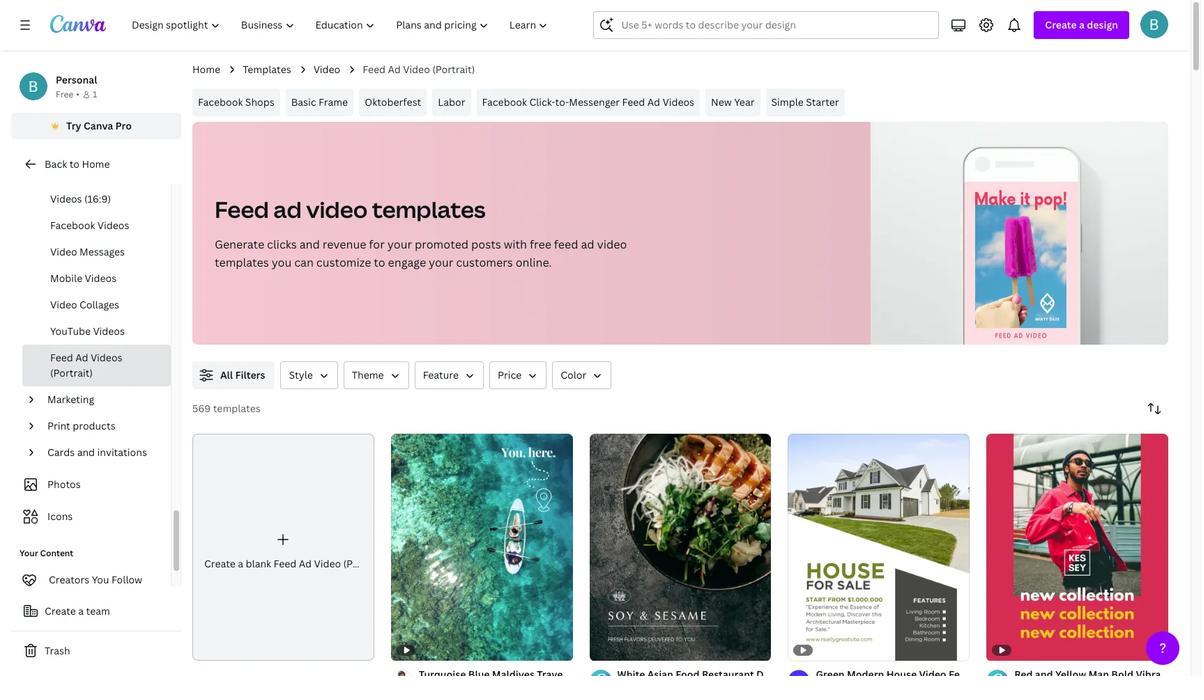 Task type: locate. For each thing, give the bounding box(es) containing it.
a left blank
[[238, 558, 243, 571]]

facebook inside "link"
[[50, 219, 95, 232]]

create inside 'link'
[[204, 558, 236, 571]]

create down creators
[[45, 605, 76, 618]]

0 vertical spatial templates
[[372, 194, 486, 224]]

0 horizontal spatial (portrait)
[[50, 367, 93, 380]]

templates down all filters button
[[213, 402, 261, 415]]

ad inside feed ad videos (portrait)
[[75, 351, 88, 365]]

1 left of on the right bottom of page
[[599, 645, 603, 655]]

video
[[313, 63, 340, 76], [403, 63, 430, 76], [47, 166, 74, 179], [50, 245, 77, 259], [50, 298, 77, 312], [314, 558, 341, 571]]

0 vertical spatial to
[[69, 158, 79, 171]]

0 horizontal spatial a
[[78, 605, 84, 618]]

print products
[[47, 420, 115, 433]]

and right cards
[[77, 446, 95, 459]]

generate clicks and revenue for your promoted posts with free feed ad video templates you can customize to engage your customers online.
[[215, 237, 627, 270]]

videos left the (16:9)
[[50, 192, 82, 206]]

shops
[[245, 95, 274, 109]]

1 vertical spatial your
[[429, 255, 453, 270]]

video inside 'link'
[[314, 558, 341, 571]]

ad right feed
[[581, 237, 594, 252]]

back
[[45, 158, 67, 171]]

free
[[530, 237, 551, 252]]

create a design
[[1045, 18, 1118, 31]]

creators you follow link
[[11, 567, 171, 595]]

2 vertical spatial a
[[78, 605, 84, 618]]

a for design
[[1079, 18, 1085, 31]]

facebook left click-
[[482, 95, 527, 109]]

0 horizontal spatial your
[[387, 237, 412, 252]]

blank
[[246, 558, 271, 571]]

create inside dropdown button
[[1045, 18, 1077, 31]]

canva
[[84, 119, 113, 132]]

a left team
[[78, 605, 84, 618]]

feed right the messenger
[[622, 95, 645, 109]]

ad
[[388, 63, 401, 76], [647, 95, 660, 109], [75, 351, 88, 365], [299, 558, 312, 571]]

2 horizontal spatial create
[[1045, 18, 1077, 31]]

videos
[[663, 95, 694, 109], [50, 192, 82, 206], [97, 219, 129, 232], [85, 272, 117, 285], [93, 325, 125, 338], [91, 351, 122, 365]]

facebook
[[198, 95, 243, 109], [482, 95, 527, 109], [50, 219, 95, 232]]

feed up oktoberfest
[[363, 63, 385, 76]]

1 vertical spatial to
[[374, 255, 385, 270]]

2 horizontal spatial facebook
[[482, 95, 527, 109]]

basic frame
[[291, 95, 348, 109]]

(portrait) inside feed ad videos (portrait)
[[50, 367, 93, 380]]

feed down youtube
[[50, 351, 73, 365]]

customers
[[456, 255, 513, 270]]

2 vertical spatial create
[[45, 605, 76, 618]]

create inside button
[[45, 605, 76, 618]]

to
[[69, 158, 79, 171], [374, 255, 385, 270]]

1 vertical spatial ad
[[581, 237, 594, 252]]

all
[[220, 369, 233, 382]]

1 vertical spatial and
[[77, 446, 95, 459]]

feed right blank
[[274, 558, 296, 571]]

create
[[1045, 18, 1077, 31], [204, 558, 236, 571], [45, 605, 76, 618]]

video messages
[[50, 245, 125, 259]]

feature
[[423, 369, 459, 382]]

video up oktoberfest
[[403, 63, 430, 76]]

0 horizontal spatial and
[[77, 446, 95, 459]]

video link
[[313, 62, 340, 77], [42, 160, 162, 186]]

to right back
[[69, 158, 79, 171]]

create left design
[[1045, 18, 1077, 31]]

video right blank
[[314, 558, 341, 571]]

1 vertical spatial (portrait)
[[50, 367, 93, 380]]

1 vertical spatial templates
[[215, 255, 269, 270]]

2 horizontal spatial a
[[1079, 18, 1085, 31]]

feed inside feed ad videos (portrait)
[[50, 351, 73, 365]]

a
[[1079, 18, 1085, 31], [238, 558, 243, 571], [78, 605, 84, 618]]

ad inside 'link'
[[299, 558, 312, 571]]

create left blank
[[204, 558, 236, 571]]

1 horizontal spatial and
[[300, 237, 320, 252]]

1 horizontal spatial a
[[238, 558, 243, 571]]

facebook videos link
[[22, 213, 171, 239]]

feed for feed ad video (portrait)
[[363, 63, 385, 76]]

a inside 'link'
[[238, 558, 243, 571]]

your up engage
[[387, 237, 412, 252]]

video messages link
[[22, 239, 171, 266]]

and up can
[[300, 237, 320, 252]]

feed
[[554, 237, 578, 252]]

ad right blank
[[299, 558, 312, 571]]

templates
[[372, 194, 486, 224], [215, 255, 269, 270], [213, 402, 261, 415]]

0 vertical spatial create
[[1045, 18, 1077, 31]]

1 of 2 link
[[589, 434, 771, 662]]

youtube videos
[[50, 325, 125, 338]]

video up mobile
[[50, 245, 77, 259]]

1 horizontal spatial video link
[[313, 62, 340, 77]]

try
[[66, 119, 81, 132]]

0 horizontal spatial create
[[45, 605, 76, 618]]

marketing link
[[42, 387, 162, 413]]

and
[[300, 237, 320, 252], [77, 446, 95, 459]]

create a blank feed ad video (portrait) link
[[192, 434, 386, 662]]

video up videos (16:9)
[[47, 166, 74, 179]]

(portrait)
[[432, 63, 475, 76], [50, 367, 93, 380], [343, 558, 386, 571]]

back to home
[[45, 158, 110, 171]]

None search field
[[594, 11, 939, 39]]

0 horizontal spatial 1
[[93, 89, 97, 100]]

1 horizontal spatial home
[[192, 63, 220, 76]]

content
[[40, 548, 73, 560]]

1 vertical spatial 1
[[599, 645, 603, 655]]

templates up promoted
[[372, 194, 486, 224]]

1 horizontal spatial facebook
[[198, 95, 243, 109]]

oktoberfest link
[[359, 89, 427, 116]]

facebook down home link
[[198, 95, 243, 109]]

1 vertical spatial a
[[238, 558, 243, 571]]

1 for 1 of 2
[[599, 645, 603, 655]]

templates inside generate clicks and revenue for your promoted posts with free feed ad video templates you can customize to engage your customers online.
[[215, 255, 269, 270]]

to-
[[555, 95, 569, 109]]

0 vertical spatial (portrait)
[[432, 63, 475, 76]]

revenue
[[323, 237, 366, 252]]

feed
[[363, 63, 385, 76], [622, 95, 645, 109], [215, 194, 269, 224], [50, 351, 73, 365], [274, 558, 296, 571]]

facebook for facebook videos
[[50, 219, 95, 232]]

a inside dropdown button
[[1079, 18, 1085, 31]]

0 vertical spatial video link
[[313, 62, 340, 77]]

feed up generate
[[215, 194, 269, 224]]

2
[[618, 645, 622, 655]]

video link up the frame
[[313, 62, 340, 77]]

0 vertical spatial a
[[1079, 18, 1085, 31]]

your
[[20, 548, 38, 560]]

videos down the youtube videos link
[[91, 351, 122, 365]]

customize
[[316, 255, 371, 270]]

0 vertical spatial ad
[[273, 194, 302, 224]]

all filters button
[[192, 362, 275, 390]]

0 vertical spatial 1
[[93, 89, 97, 100]]

frame
[[319, 95, 348, 109]]

0 vertical spatial home
[[192, 63, 220, 76]]

video
[[306, 194, 368, 224], [597, 237, 627, 252]]

a inside button
[[78, 605, 84, 618]]

videos down the video messages link
[[85, 272, 117, 285]]

videos (16:9) link
[[22, 186, 171, 213]]

top level navigation element
[[123, 11, 560, 39]]

video up "revenue"
[[306, 194, 368, 224]]

1
[[93, 89, 97, 100], [599, 645, 603, 655]]

to down 'for'
[[374, 255, 385, 270]]

2 vertical spatial (portrait)
[[343, 558, 386, 571]]

0 vertical spatial your
[[387, 237, 412, 252]]

2 vertical spatial templates
[[213, 402, 261, 415]]

videos inside "link"
[[97, 219, 129, 232]]

1 right •
[[93, 89, 97, 100]]

1 horizontal spatial to
[[374, 255, 385, 270]]

facebook click-to-messenger feed ad videos link
[[476, 89, 700, 116]]

create a team
[[45, 605, 110, 618]]

1 horizontal spatial (portrait)
[[343, 558, 386, 571]]

2 horizontal spatial (portrait)
[[432, 63, 475, 76]]

1 horizontal spatial 1
[[599, 645, 603, 655]]

videos (16:9)
[[50, 192, 111, 206]]

1 vertical spatial create
[[204, 558, 236, 571]]

0 vertical spatial and
[[300, 237, 320, 252]]

video right feed
[[597, 237, 627, 252]]

ad down "youtube videos"
[[75, 351, 88, 365]]

(portrait) for feed ad videos (portrait)
[[50, 367, 93, 380]]

1 horizontal spatial video
[[597, 237, 627, 252]]

video link up the (16:9)
[[42, 160, 162, 186]]

video collages
[[50, 298, 119, 312]]

a left design
[[1079, 18, 1085, 31]]

feed ad video templates image
[[871, 122, 1168, 345], [964, 182, 1078, 345]]

1 horizontal spatial create
[[204, 558, 236, 571]]

facebook click-to-messenger feed ad videos
[[482, 95, 694, 109]]

theme button
[[344, 362, 409, 390]]

collages
[[79, 298, 119, 312]]

online.
[[516, 255, 552, 270]]

facebook down videos (16:9)
[[50, 219, 95, 232]]

back to home link
[[11, 151, 181, 178]]

generate
[[215, 237, 264, 252]]

1 vertical spatial video
[[597, 237, 627, 252]]

ad up clicks
[[273, 194, 302, 224]]

0 horizontal spatial facebook
[[50, 219, 95, 232]]

filters
[[235, 369, 265, 382]]

color
[[561, 369, 586, 382]]

1 horizontal spatial ad
[[581, 237, 594, 252]]

0 horizontal spatial home
[[82, 158, 110, 171]]

pro
[[115, 119, 132, 132]]

0 horizontal spatial ad
[[273, 194, 302, 224]]

print products link
[[42, 413, 162, 440]]

your down promoted
[[429, 255, 453, 270]]

videos up the messages
[[97, 219, 129, 232]]

trash link
[[11, 638, 181, 666]]

follow
[[112, 574, 142, 587]]

creators you follow
[[49, 574, 142, 587]]

0 horizontal spatial video
[[306, 194, 368, 224]]

home up facebook shops
[[192, 63, 220, 76]]

1 inside 1 of 2 link
[[599, 645, 603, 655]]

templates down generate
[[215, 255, 269, 270]]

new
[[711, 95, 732, 109]]

1 vertical spatial video link
[[42, 160, 162, 186]]

templates link
[[243, 62, 291, 77]]

video inside generate clicks and revenue for your promoted posts with free feed ad video templates you can customize to engage your customers online.
[[597, 237, 627, 252]]

facebook shops
[[198, 95, 274, 109]]

home up the (16:9)
[[82, 158, 110, 171]]

0 horizontal spatial to
[[69, 158, 79, 171]]

design
[[1087, 18, 1118, 31]]

facebook for facebook shops
[[198, 95, 243, 109]]



Task type: describe. For each thing, give the bounding box(es) containing it.
youtube videos link
[[22, 319, 171, 345]]

create for create a team
[[45, 605, 76, 618]]

0 vertical spatial video
[[306, 194, 368, 224]]

ad inside generate clicks and revenue for your promoted posts with free feed ad video templates you can customize to engage your customers online.
[[581, 237, 594, 252]]

brad klo image
[[1140, 10, 1168, 38]]

video up the frame
[[313, 63, 340, 76]]

labor link
[[432, 89, 471, 116]]

print
[[47, 420, 70, 433]]

simple
[[771, 95, 804, 109]]

ad up oktoberfest
[[388, 63, 401, 76]]

style
[[289, 369, 313, 382]]

year
[[734, 95, 755, 109]]

ad right the messenger
[[647, 95, 660, 109]]

facebook videos
[[50, 219, 129, 232]]

new year link
[[706, 89, 760, 116]]

oktoberfest
[[365, 95, 421, 109]]

mobile videos link
[[22, 266, 171, 292]]

for
[[369, 237, 385, 252]]

creators
[[49, 574, 89, 587]]

feed ad video templates
[[215, 194, 486, 224]]

simple starter link
[[766, 89, 845, 116]]

marketing
[[47, 393, 94, 406]]

style button
[[281, 362, 338, 390]]

facebook for facebook click-to-messenger feed ad videos
[[482, 95, 527, 109]]

color button
[[552, 362, 612, 390]]

invitations
[[97, 446, 147, 459]]

a for blank
[[238, 558, 243, 571]]

to inside generate clicks and revenue for your promoted posts with free feed ad video templates you can customize to engage your customers online.
[[374, 255, 385, 270]]

free
[[56, 89, 73, 100]]

1 for 1
[[93, 89, 97, 100]]

cards
[[47, 446, 75, 459]]

white asian food restaurant delivery feed ad image
[[589, 434, 771, 662]]

(16:9)
[[84, 192, 111, 206]]

create for create a design
[[1045, 18, 1077, 31]]

personal
[[56, 73, 97, 86]]

feed for feed ad video templates
[[215, 194, 269, 224]]

basic
[[291, 95, 316, 109]]

(portrait) inside 'link'
[[343, 558, 386, 571]]

try canva pro button
[[11, 113, 181, 139]]

click-
[[529, 95, 555, 109]]

labor
[[438, 95, 465, 109]]

Search search field
[[621, 12, 930, 38]]

of
[[605, 645, 616, 655]]

1 vertical spatial home
[[82, 158, 110, 171]]

videos down collages
[[93, 325, 125, 338]]

a for team
[[78, 605, 84, 618]]

feed for feed ad videos (portrait)
[[50, 351, 73, 365]]

video collages link
[[22, 292, 171, 319]]

engage
[[388, 255, 426, 270]]

youtube
[[50, 325, 91, 338]]

templates
[[243, 63, 291, 76]]

feed ad video (portrait)
[[363, 63, 475, 76]]

your content
[[20, 548, 73, 560]]

create a blank feed ad video (portrait) element
[[192, 434, 386, 662]]

create a blank feed ad video (portrait)
[[204, 558, 386, 571]]

create for create a blank feed ad video (portrait)
[[204, 558, 236, 571]]

and inside generate clicks and revenue for your promoted posts with free feed ad video templates you can customize to engage your customers online.
[[300, 237, 320, 252]]

feature button
[[415, 362, 484, 390]]

569 templates
[[192, 402, 261, 415]]

569
[[192, 402, 211, 415]]

videos left the 'new'
[[663, 95, 694, 109]]

videos inside feed ad videos (portrait)
[[91, 351, 122, 365]]

all filters
[[220, 369, 265, 382]]

(portrait) for feed ad video (portrait)
[[432, 63, 475, 76]]

posts
[[471, 237, 501, 252]]

try canva pro
[[66, 119, 132, 132]]

price button
[[489, 362, 547, 390]]

home link
[[192, 62, 220, 77]]

feed ad videos (portrait)
[[50, 351, 122, 380]]

cards and invitations link
[[42, 440, 162, 466]]

messenger
[[569, 95, 620, 109]]

0 horizontal spatial video link
[[42, 160, 162, 186]]

basic frame link
[[286, 89, 354, 116]]

Sort by button
[[1140, 395, 1168, 423]]

new year
[[711, 95, 755, 109]]

facebook shops link
[[192, 89, 280, 116]]

with
[[504, 237, 527, 252]]

theme
[[352, 369, 384, 382]]

create a team button
[[11, 598, 181, 626]]

video down mobile
[[50, 298, 77, 312]]

mobile videos
[[50, 272, 117, 285]]

photos link
[[20, 472, 162, 498]]

create a design button
[[1034, 11, 1129, 39]]

team
[[86, 605, 110, 618]]

trash
[[45, 645, 70, 658]]

products
[[73, 420, 115, 433]]

price
[[498, 369, 522, 382]]

icons link
[[20, 504, 162, 530]]

messages
[[79, 245, 125, 259]]

can
[[294, 255, 314, 270]]

1 horizontal spatial your
[[429, 255, 453, 270]]

photos
[[47, 478, 81, 491]]

videos inside 'link'
[[85, 272, 117, 285]]

promoted
[[415, 237, 469, 252]]

1 of 2
[[599, 645, 622, 655]]

feed inside 'link'
[[274, 558, 296, 571]]



Task type: vqa. For each thing, say whether or not it's contained in the screenshot.
list on the left of page
no



